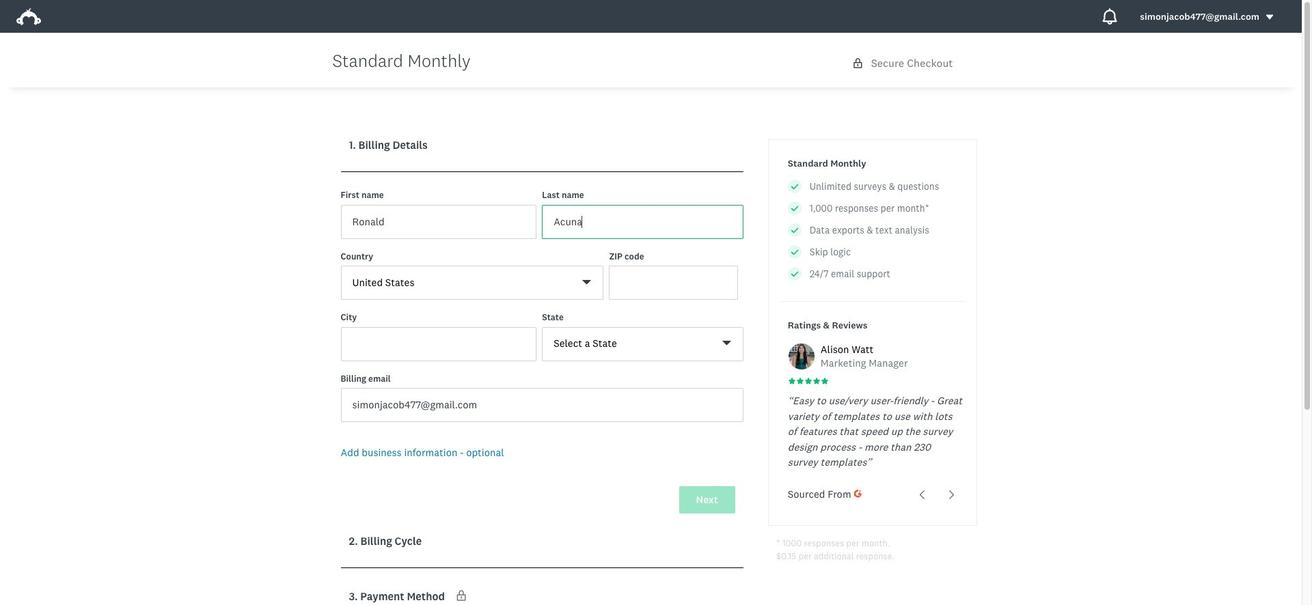Task type: locate. For each thing, give the bounding box(es) containing it.
chevronleft image
[[918, 490, 928, 500]]

None telephone field
[[609, 266, 738, 300]]

None text field
[[341, 205, 537, 239], [542, 205, 743, 239], [341, 205, 537, 239], [542, 205, 743, 239]]

surveymonkey logo image
[[16, 8, 41, 25]]

products icon image
[[1102, 8, 1118, 25]]

None text field
[[341, 327, 537, 361], [341, 388, 743, 422], [341, 327, 537, 361], [341, 388, 743, 422]]



Task type: vqa. For each thing, say whether or not it's contained in the screenshot.
ChevronRight 'icon'
yes



Task type: describe. For each thing, give the bounding box(es) containing it.
dropdown arrow image
[[1265, 12, 1275, 22]]

chevronright image
[[947, 490, 957, 500]]



